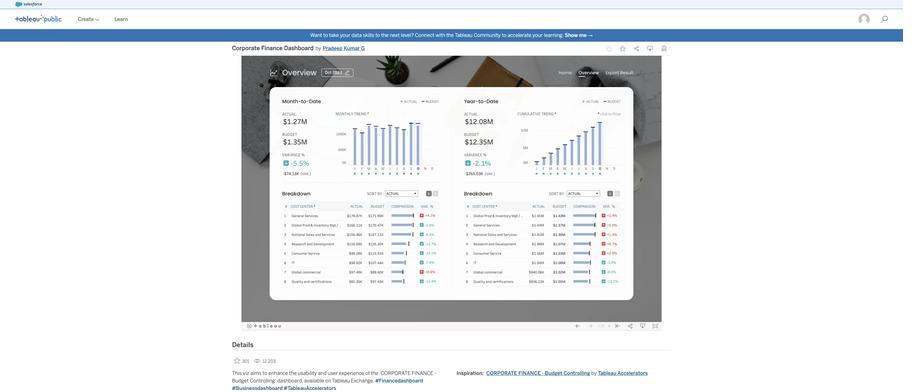 Task type: locate. For each thing, give the bounding box(es) containing it.
the right of
[[371, 371, 378, 377]]

want
[[310, 32, 322, 38]]

1 your from the left
[[340, 32, 350, 38]]

finance up #financedashboard on the bottom left
[[412, 371, 433, 377]]

1 vertical spatial budget
[[232, 378, 249, 384]]

this
[[232, 371, 242, 377]]

learning.
[[544, 32, 564, 38]]

go to search image
[[873, 16, 896, 23]]

corporate finance - budget controlling link
[[486, 371, 590, 377]]

tableau left accelerators
[[598, 371, 617, 377]]

accelerators
[[618, 371, 648, 377]]

1 horizontal spatial by
[[591, 371, 597, 377]]

0 horizontal spatial finance
[[412, 371, 433, 377]]

by inside "corporate finance dashboard by pradeep kumar g"
[[316, 45, 321, 51]]

1 horizontal spatial budget
[[545, 371, 562, 377]]

budget
[[545, 371, 562, 377], [232, 378, 249, 384]]

tableau right with at the top left of the page
[[455, 32, 473, 38]]

:
[[482, 371, 484, 377]]

to left take
[[323, 32, 328, 38]]

#financedashboard
[[375, 378, 423, 384]]

finance
[[261, 45, 283, 52]]

g
[[361, 45, 365, 51]]

tableau inside this viz aims to enhance the usability and user experience of the 'corporate finance - budget controlling' dashboard, available on tableau exchange. #financedashboard
[[332, 378, 350, 384]]

- inside this viz aims to enhance the usability and user experience of the 'corporate finance - budget controlling' dashboard, available on tableau exchange. #financedashboard
[[435, 371, 436, 377]]

details
[[232, 341, 253, 349]]

to left accelerate
[[502, 32, 507, 38]]

budget left the controlling
[[545, 371, 562, 377]]

0 horizontal spatial -
[[435, 371, 436, 377]]

kumar
[[344, 45, 360, 51]]

'corporate
[[380, 371, 411, 377]]

me
[[579, 32, 587, 38]]

0 horizontal spatial by
[[316, 45, 321, 51]]

by
[[316, 45, 321, 51], [591, 371, 597, 377]]

1 - from the left
[[435, 371, 436, 377]]

0 horizontal spatial budget
[[232, 378, 249, 384]]

2 horizontal spatial tableau
[[598, 371, 617, 377]]

data
[[352, 32, 362, 38]]

tableau down user
[[332, 378, 350, 384]]

→
[[588, 32, 593, 38]]

and
[[318, 371, 327, 377]]

this viz aims to enhance the usability and user experience of the 'corporate finance - budget controlling' dashboard, available on tableau exchange. #financedashboard
[[232, 371, 436, 384]]

viz
[[243, 371, 249, 377]]

finance right corporate
[[518, 371, 541, 377]]

take
[[329, 32, 339, 38]]

finance
[[412, 371, 433, 377], [518, 371, 541, 377]]

create button
[[70, 10, 107, 29]]

your
[[340, 32, 350, 38], [533, 32, 543, 38]]

0 horizontal spatial your
[[340, 32, 350, 38]]

your left learning.
[[533, 32, 543, 38]]

0 horizontal spatial tableau
[[332, 378, 350, 384]]

1 horizontal spatial -
[[542, 371, 544, 377]]

to
[[323, 32, 328, 38], [375, 32, 380, 38], [502, 32, 507, 38], [263, 371, 267, 377]]

the
[[381, 32, 389, 38], [446, 32, 454, 38], [289, 371, 297, 377], [371, 371, 378, 377]]

by right the controlling
[[591, 371, 597, 377]]

301
[[242, 359, 249, 364]]

skills
[[363, 32, 374, 38]]

2 - from the left
[[542, 371, 544, 377]]

2 finance from the left
[[518, 371, 541, 377]]

your right take
[[340, 32, 350, 38]]

dashboard
[[284, 45, 314, 52]]

1 finance from the left
[[412, 371, 433, 377]]

the left next on the top left of the page
[[381, 32, 389, 38]]

create
[[78, 16, 94, 22]]

list item
[[486, 370, 648, 378]]

0 vertical spatial by
[[316, 45, 321, 51]]

2 vertical spatial tableau
[[332, 378, 350, 384]]

-
[[435, 371, 436, 377], [542, 371, 544, 377]]

of
[[365, 371, 370, 377]]

to up controlling'
[[263, 371, 267, 377]]

by down want
[[316, 45, 321, 51]]

disabled by author image
[[606, 46, 612, 51]]

Add Favorite button
[[232, 356, 251, 366]]

tableau accelerators link
[[598, 371, 648, 377]]

corporate
[[232, 45, 260, 52]]

budget down this
[[232, 378, 249, 384]]

1 horizontal spatial tableau
[[455, 32, 473, 38]]

1 vertical spatial by
[[591, 371, 597, 377]]

1 horizontal spatial your
[[533, 32, 543, 38]]

learn link
[[107, 10, 135, 29]]

dashboard,
[[277, 378, 303, 384]]

tableau
[[455, 32, 473, 38], [598, 371, 617, 377], [332, 378, 350, 384]]

1 horizontal spatial finance
[[518, 371, 541, 377]]



Task type: describe. For each thing, give the bounding box(es) containing it.
salesforce logo image
[[15, 2, 42, 7]]

finance inside this viz aims to enhance the usability and user experience of the 'corporate finance - budget controlling' dashboard, available on tableau exchange. #financedashboard
[[412, 371, 433, 377]]

controlling'
[[250, 378, 276, 384]]

controlling
[[564, 371, 590, 377]]

list item containing corporate finance - budget controlling
[[486, 370, 648, 378]]

usability
[[298, 371, 317, 377]]

experience
[[339, 371, 364, 377]]

accelerate
[[508, 32, 532, 38]]

connect
[[415, 32, 434, 38]]

show me link
[[565, 32, 587, 38]]

1 vertical spatial tableau
[[598, 371, 617, 377]]

corporate finance dashboard by pradeep kumar g
[[232, 45, 365, 52]]

nominate for viz of the day image
[[661, 45, 667, 52]]

with
[[436, 32, 445, 38]]

0 vertical spatial budget
[[545, 371, 562, 377]]

show
[[565, 32, 578, 38]]

budget inside this viz aims to enhance the usability and user experience of the 'corporate finance - budget controlling' dashboard, available on tableau exchange. #financedashboard
[[232, 378, 249, 384]]

corporate
[[486, 371, 517, 377]]

want to take your data skills to the next level? connect with the tableau community to accelerate your learning. show me →
[[310, 32, 593, 38]]

12,203
[[262, 359, 276, 364]]

inspiration
[[457, 371, 482, 377]]

logo image
[[15, 15, 61, 23]]

to inside this viz aims to enhance the usability and user experience of the 'corporate finance - budget controlling' dashboard, available on tableau exchange. #financedashboard
[[263, 371, 267, 377]]

favorite button image
[[620, 46, 626, 51]]

available
[[304, 378, 324, 384]]

aims
[[250, 371, 261, 377]]

the right with at the top left of the page
[[446, 32, 454, 38]]

to right skills
[[375, 32, 380, 38]]

the up the dashboard,
[[289, 371, 297, 377]]

inspiration : corporate finance - budget controlling by tableau accelerators
[[457, 371, 648, 377]]

pradeep
[[323, 45, 343, 51]]

2 your from the left
[[533, 32, 543, 38]]

terry.turtle image
[[858, 13, 871, 26]]

on
[[325, 378, 331, 384]]

learn
[[114, 16, 128, 22]]

#financedashboard link
[[375, 378, 423, 384]]

enhance
[[268, 371, 288, 377]]

user
[[328, 371, 338, 377]]

level?
[[401, 32, 414, 38]]

12,203 views element
[[251, 357, 278, 367]]

next
[[390, 32, 400, 38]]

0 vertical spatial tableau
[[455, 32, 473, 38]]

pradeep kumar g link
[[323, 45, 365, 52]]

exchange.
[[351, 378, 374, 384]]

community
[[474, 32, 501, 38]]



Task type: vqa. For each thing, say whether or not it's contained in the screenshot.
Details
yes



